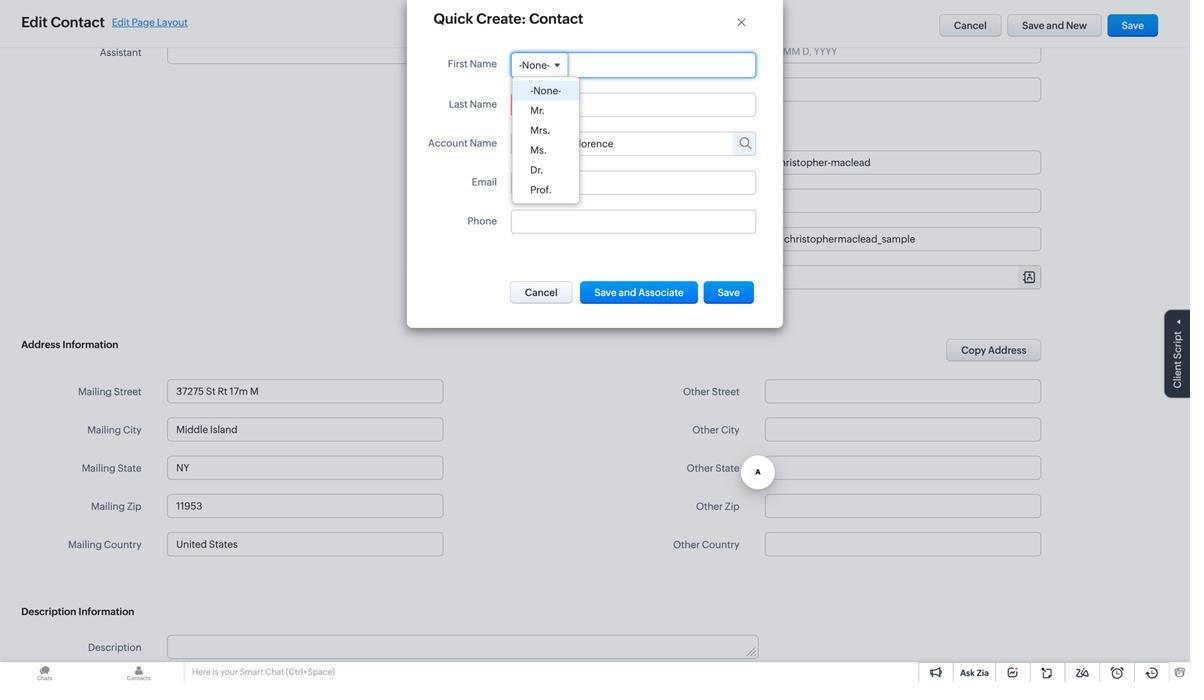 Task type: describe. For each thing, give the bounding box(es) containing it.
date
[[683, 46, 704, 57]]

contact
[[51, 14, 105, 30]]

of
[[706, 46, 716, 57]]

account
[[428, 138, 468, 149]]

tree containing -none-
[[513, 77, 579, 204]]

secondary
[[663, 196, 713, 207]]

last
[[449, 99, 468, 110]]

email for email
[[472, 177, 497, 188]]

page
[[132, 17, 155, 28]]

mailing for mailing country
[[68, 539, 102, 551]]

create: contact
[[477, 11, 584, 27]]

mailing for mailing state
[[82, 463, 116, 474]]

save and new
[[1023, 20, 1088, 31]]

contacts image
[[94, 663, 184, 683]]

ask zia
[[961, 669, 989, 678]]

script
[[1172, 331, 1184, 359]]

edit inside edit contact edit page layout
[[112, 17, 130, 28]]

country for mailing country
[[104, 539, 142, 551]]

mr.
[[531, 105, 545, 116]]

2 vertical spatial email
[[715, 196, 740, 207]]

none- for the -none- "field"
[[522, 60, 550, 71]]

first
[[448, 58, 468, 69]]

birth
[[718, 46, 740, 57]]

twitter
[[708, 234, 740, 245]]

layout
[[157, 17, 188, 28]]

ms.
[[531, 145, 547, 156]]

description for description information
[[21, 606, 76, 618]]

client
[[1172, 361, 1184, 389]]

state for other state
[[716, 463, 740, 474]]

city for mailing city
[[123, 425, 142, 436]]

save for save and new
[[1023, 20, 1045, 31]]

address information copy address
[[21, 339, 1027, 356]]

prof.
[[531, 184, 552, 196]]

-none- for the -none- "field"
[[519, 60, 550, 71]]

other zip
[[696, 501, 740, 512]]

email opt out
[[675, 123, 740, 134]]

0 horizontal spatial phone
[[468, 216, 497, 227]]

street for mailing street
[[114, 386, 142, 398]]

account name
[[428, 138, 497, 149]]

save and new button
[[1008, 14, 1103, 37]]

none- for tree containing -none-
[[534, 85, 562, 97]]

other for other street
[[683, 386, 710, 398]]

out
[[723, 123, 740, 134]]

MMM D, YYYY text field
[[766, 39, 1042, 63]]

mailing for mailing street
[[78, 386, 112, 398]]

ask
[[961, 669, 976, 678]]

mobile
[[110, 9, 142, 20]]

country for other country
[[702, 539, 740, 551]]

other for other zip
[[696, 501, 723, 512]]

mailing for mailing zip
[[91, 501, 125, 512]]

edit page layout link
[[112, 17, 188, 28]]

mailing city
[[87, 425, 142, 436]]

- for the -none- "field"
[[519, 60, 522, 71]]

is
[[213, 668, 219, 677]]

1 horizontal spatial address
[[989, 345, 1027, 356]]



Task type: vqa. For each thing, say whether or not it's contained in the screenshot.
Chau Kitzman (Sample)
no



Task type: locate. For each thing, give the bounding box(es) containing it.
1 vertical spatial -
[[531, 85, 534, 97]]

2 name from the top
[[470, 99, 497, 110]]

0 horizontal spatial edit
[[21, 14, 48, 30]]

other city
[[693, 425, 740, 436]]

2 horizontal spatial email
[[715, 196, 740, 207]]

save button
[[1108, 14, 1159, 37]]

none- inside "field"
[[522, 60, 550, 71]]

name for last name
[[470, 99, 497, 110]]

street
[[114, 386, 142, 398], [712, 386, 740, 398]]

mailing zip
[[91, 501, 142, 512]]

email left opt
[[675, 123, 701, 134]]

1 vertical spatial phone
[[468, 216, 497, 227]]

2 city from the left
[[722, 425, 740, 436]]

name for first name
[[470, 58, 497, 69]]

1 state from the left
[[118, 463, 142, 474]]

reporting
[[681, 272, 727, 284]]

1 save from the left
[[1023, 20, 1045, 31]]

new
[[1067, 20, 1088, 31]]

- for tree containing -none-
[[531, 85, 534, 97]]

your
[[220, 668, 238, 677]]

- up mr.
[[531, 85, 534, 97]]

other state
[[687, 463, 740, 474]]

name right first at the left top of page
[[470, 58, 497, 69]]

asst phone
[[689, 84, 740, 96]]

edit left "contact"
[[21, 14, 48, 30]]

0 vertical spatial -
[[519, 60, 522, 71]]

3 name from the top
[[470, 138, 497, 149]]

cancel button
[[940, 14, 1002, 37]]

none-
[[522, 60, 550, 71], [534, 85, 562, 97]]

0 vertical spatial email
[[675, 123, 701, 134]]

mailing for mailing city
[[87, 425, 121, 436]]

zip down mailing state
[[127, 501, 142, 512]]

0 horizontal spatial city
[[123, 425, 142, 436]]

mailing street
[[78, 386, 142, 398]]

1 zip from the left
[[127, 501, 142, 512]]

mailing down 'mailing zip'
[[68, 539, 102, 551]]

2 country from the left
[[702, 539, 740, 551]]

-none- inside the -none- "field"
[[519, 60, 550, 71]]

name for account name
[[470, 138, 497, 149]]

1 vertical spatial email
[[472, 177, 497, 188]]

last name
[[449, 99, 497, 110]]

- down create: contact
[[519, 60, 522, 71]]

other street
[[683, 386, 740, 398]]

state up 'mailing zip'
[[118, 463, 142, 474]]

skype id
[[700, 157, 740, 169]]

-none- for tree containing -none-
[[531, 85, 562, 97]]

description up chats image at the bottom left of page
[[21, 606, 76, 618]]

none- inside tree
[[534, 85, 562, 97]]

description
[[21, 606, 76, 618], [88, 642, 142, 654]]

quick
[[434, 11, 473, 27]]

information for description
[[79, 606, 134, 618]]

1 name from the top
[[470, 58, 497, 69]]

other
[[683, 386, 710, 398], [693, 425, 720, 436], [687, 463, 714, 474], [696, 501, 723, 512], [674, 539, 700, 551]]

1 horizontal spatial email
[[675, 123, 701, 134]]

0 vertical spatial information
[[63, 339, 118, 351]]

- inside tree
[[531, 85, 534, 97]]

quick create: contact
[[434, 11, 584, 27]]

other for other country
[[674, 539, 700, 551]]

other down other city
[[687, 463, 714, 474]]

name right last
[[470, 99, 497, 110]]

zip
[[127, 501, 142, 512], [725, 501, 740, 512]]

zip for other zip
[[725, 501, 740, 512]]

skype
[[700, 157, 728, 169]]

edit contact edit page layout
[[21, 14, 188, 30]]

client script
[[1172, 331, 1184, 389]]

1 city from the left
[[123, 425, 142, 436]]

description for description
[[88, 642, 142, 654]]

fax
[[724, 8, 740, 19]]

0 horizontal spatial description
[[21, 606, 76, 618]]

1 horizontal spatial street
[[712, 386, 740, 398]]

1 horizontal spatial state
[[716, 463, 740, 474]]

to
[[729, 272, 740, 284]]

2 save from the left
[[1122, 20, 1145, 31]]

1 horizontal spatial city
[[722, 425, 740, 436]]

1 horizontal spatial zip
[[725, 501, 740, 512]]

secondary email
[[663, 196, 740, 207]]

name
[[470, 58, 497, 69], [470, 99, 497, 110], [470, 138, 497, 149]]

1 horizontal spatial -
[[531, 85, 534, 97]]

mailing down mailing city
[[82, 463, 116, 474]]

other for other city
[[693, 425, 720, 436]]

other for other state
[[687, 463, 714, 474]]

first name
[[448, 58, 497, 69]]

mailing up mailing city
[[78, 386, 112, 398]]

city
[[123, 425, 142, 436], [722, 425, 740, 436]]

description up the contacts image
[[88, 642, 142, 654]]

street for other street
[[712, 386, 740, 398]]

here
[[192, 668, 211, 677]]

mrs.
[[531, 125, 551, 136]]

mailing up mailing country
[[91, 501, 125, 512]]

mailing state
[[82, 463, 142, 474]]

0 horizontal spatial street
[[114, 386, 142, 398]]

1 vertical spatial information
[[79, 606, 134, 618]]

1 vertical spatial -none-
[[531, 85, 562, 97]]

city for other city
[[722, 425, 740, 436]]

0 horizontal spatial -
[[519, 60, 522, 71]]

0 horizontal spatial save
[[1023, 20, 1045, 31]]

0 vertical spatial description
[[21, 606, 76, 618]]

1 vertical spatial none-
[[534, 85, 562, 97]]

edit
[[21, 14, 48, 30], [112, 17, 130, 28]]

id
[[730, 157, 740, 169]]

mailing
[[78, 386, 112, 398], [87, 425, 121, 436], [82, 463, 116, 474], [91, 501, 125, 512], [68, 539, 102, 551]]

assistant
[[100, 47, 142, 58]]

None button
[[510, 282, 573, 304], [581, 282, 698, 304], [510, 282, 573, 304], [581, 282, 698, 304]]

zip down the other state
[[725, 501, 740, 512]]

other country
[[674, 539, 740, 551]]

0 horizontal spatial zip
[[127, 501, 142, 512]]

other down other street
[[693, 425, 720, 436]]

information inside 'address information copy address'
[[63, 339, 118, 351]]

1 street from the left
[[114, 386, 142, 398]]

None text field
[[167, 2, 444, 26], [167, 40, 444, 64], [569, 54, 703, 77], [766, 78, 1042, 102], [519, 99, 749, 111], [519, 138, 714, 150], [766, 151, 1042, 175], [766, 380, 1042, 404], [167, 418, 444, 442], [766, 418, 1042, 442], [167, 494, 444, 518], [766, 494, 1042, 518], [167, 2, 444, 26], [167, 40, 444, 64], [569, 54, 703, 77], [766, 78, 1042, 102], [519, 99, 749, 111], [519, 138, 714, 150], [766, 151, 1042, 175], [766, 380, 1042, 404], [167, 418, 444, 442], [766, 418, 1042, 442], [167, 494, 444, 518], [766, 494, 1042, 518]]

-
[[519, 60, 522, 71], [531, 85, 534, 97]]

2 street from the left
[[712, 386, 740, 398]]

and
[[1047, 20, 1065, 31]]

email down 'account name'
[[472, 177, 497, 188]]

zip for mailing zip
[[127, 501, 142, 512]]

0 vertical spatial name
[[470, 58, 497, 69]]

0 horizontal spatial state
[[118, 463, 142, 474]]

0 horizontal spatial address
[[21, 339, 60, 351]]

asst
[[689, 84, 708, 96]]

1 country from the left
[[104, 539, 142, 551]]

1 horizontal spatial save
[[1122, 20, 1145, 31]]

copy address button
[[947, 339, 1042, 362]]

0 vertical spatial none-
[[522, 60, 550, 71]]

information for address
[[63, 339, 118, 351]]

name right account
[[470, 138, 497, 149]]

0 horizontal spatial email
[[472, 177, 497, 188]]

0 vertical spatial -none-
[[519, 60, 550, 71]]

1 horizontal spatial country
[[702, 539, 740, 551]]

dr.
[[531, 165, 544, 176]]

other up other country
[[696, 501, 723, 512]]

email up the "twitter"
[[715, 196, 740, 207]]

- inside "field"
[[519, 60, 522, 71]]

1 horizontal spatial phone
[[710, 84, 740, 96]]

copy
[[962, 345, 987, 356]]

-none-
[[519, 60, 550, 71], [531, 85, 562, 97]]

0 vertical spatial phone
[[710, 84, 740, 96]]

phone
[[710, 84, 740, 96], [468, 216, 497, 227]]

state for mailing state
[[118, 463, 142, 474]]

reporting to
[[681, 272, 740, 284]]

country
[[104, 539, 142, 551], [702, 539, 740, 551]]

date of birth
[[683, 46, 740, 57]]

1 vertical spatial description
[[88, 642, 142, 654]]

other up other city
[[683, 386, 710, 398]]

1 vertical spatial name
[[470, 99, 497, 110]]

zia
[[977, 669, 989, 678]]

2 state from the left
[[716, 463, 740, 474]]

save right new
[[1122, 20, 1145, 31]]

save left the "and"
[[1023, 20, 1045, 31]]

save for save
[[1122, 20, 1145, 31]]

city up the other state
[[722, 425, 740, 436]]

state
[[118, 463, 142, 474], [716, 463, 740, 474]]

None submit
[[704, 282, 755, 304]]

2 vertical spatial name
[[470, 138, 497, 149]]

address
[[21, 339, 60, 351], [989, 345, 1027, 356]]

street up other city
[[712, 386, 740, 398]]

chats image
[[0, 663, 89, 683]]

edit left page
[[112, 17, 130, 28]]

-None- field
[[512, 53, 568, 77]]

description information
[[21, 606, 134, 618]]

cancel
[[955, 20, 987, 31]]

information up mailing street
[[63, 339, 118, 351]]

state up other zip
[[716, 463, 740, 474]]

save
[[1023, 20, 1045, 31], [1122, 20, 1145, 31]]

None text field
[[766, 1, 1042, 25], [519, 177, 749, 189], [766, 189, 1042, 213], [785, 228, 1041, 251], [167, 380, 444, 404], [167, 456, 444, 480], [766, 456, 1042, 480], [168, 636, 758, 659], [766, 1, 1042, 25], [519, 177, 749, 189], [766, 189, 1042, 213], [785, 228, 1041, 251], [167, 380, 444, 404], [167, 456, 444, 480], [766, 456, 1042, 480], [168, 636, 758, 659]]

country down 'mailing zip'
[[104, 539, 142, 551]]

opt
[[703, 123, 720, 134]]

-none- inside tree
[[531, 85, 562, 97]]

mailing down mailing street
[[87, 425, 121, 436]]

chat
[[265, 668, 284, 677]]

0 horizontal spatial country
[[104, 539, 142, 551]]

other down other zip
[[674, 539, 700, 551]]

email for email opt out
[[675, 123, 701, 134]]

tree
[[513, 77, 579, 204]]

information
[[63, 339, 118, 351], [79, 606, 134, 618]]

(ctrl+space)
[[286, 668, 335, 677]]

2 zip from the left
[[725, 501, 740, 512]]

street up mailing city
[[114, 386, 142, 398]]

1 horizontal spatial description
[[88, 642, 142, 654]]

here is your smart chat (ctrl+space)
[[192, 668, 335, 677]]

1 horizontal spatial edit
[[112, 17, 130, 28]]

information down mailing country
[[79, 606, 134, 618]]

mailing country
[[68, 539, 142, 551]]

city up mailing state
[[123, 425, 142, 436]]

email
[[675, 123, 701, 134], [472, 177, 497, 188], [715, 196, 740, 207]]

smart
[[240, 668, 264, 677]]

country down other zip
[[702, 539, 740, 551]]



